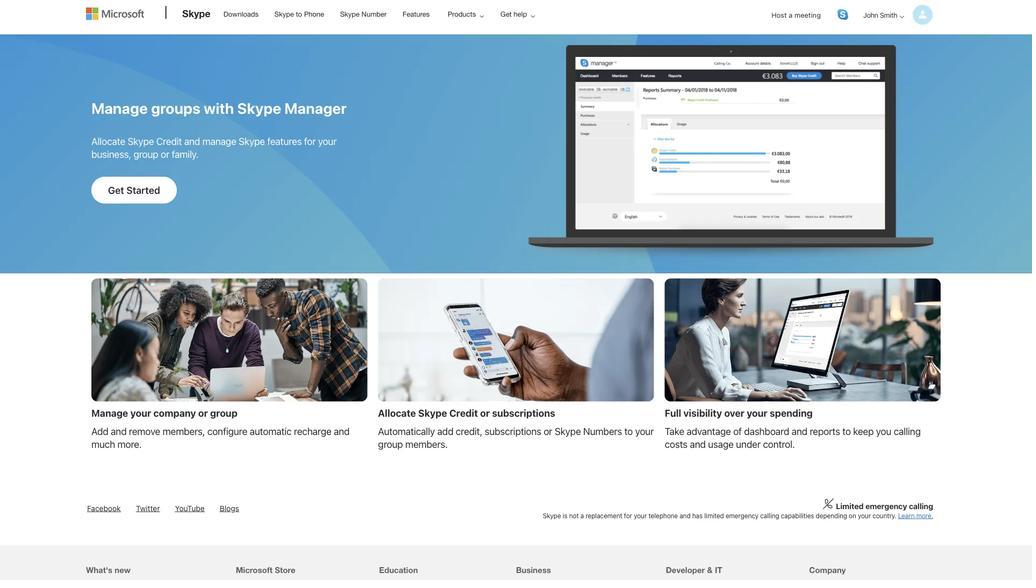 Task type: vqa. For each thing, say whether or not it's contained in the screenshot.


Task type: locate. For each thing, give the bounding box(es) containing it.
business
[[516, 566, 551, 575]]

your right features on the left top
[[318, 136, 337, 147]]

group right business,
[[134, 148, 158, 160]]

costs
[[665, 439, 688, 450]]

group
[[134, 148, 158, 160], [210, 408, 237, 419], [378, 439, 403, 450]]

0 vertical spatial manage
[[91, 100, 148, 117]]

for inside limited emergency calling skype is not a replacement for your telephone and has limited emergency calling capabilities depending on your country. learn more.
[[624, 512, 632, 520]]

0 vertical spatial calling
[[894, 426, 921, 438]]

skype inside skype to phone link
[[274, 10, 294, 18]]

capabilities
[[781, 512, 814, 520]]

group inside automatically add credit, subscriptions or skype numbers to your group members.
[[378, 439, 403, 450]]

subscriptions right credit,
[[485, 426, 541, 438]]

new
[[115, 566, 131, 575]]

1 vertical spatial emergency
[[726, 512, 759, 520]]

skype inside skype number link
[[340, 10, 360, 18]]

1 vertical spatial a
[[580, 512, 584, 520]]

1 horizontal spatial allocate
[[378, 408, 416, 419]]

and
[[184, 136, 200, 147], [111, 426, 127, 438], [334, 426, 350, 438], [792, 426, 808, 438], [690, 439, 706, 450], [680, 512, 691, 520]]

numbers
[[583, 426, 622, 438]]

smith
[[880, 11, 897, 19]]

1 vertical spatial for
[[624, 512, 632, 520]]

or
[[161, 148, 169, 160], [198, 408, 208, 419], [480, 408, 490, 419], [544, 426, 552, 438]]

skype manager on phone image
[[378, 279, 654, 402]]

group up configure
[[210, 408, 237, 419]]

twitter link
[[136, 504, 160, 513]]

manage
[[91, 100, 148, 117], [91, 408, 128, 419]]

not
[[569, 512, 579, 520]]

recharge
[[294, 426, 331, 438]]

features link
[[398, 1, 435, 26]]

limited
[[836, 502, 864, 511]]

more. inside add and remove members, configure automatic recharge and much more.
[[117, 439, 142, 450]]

it
[[715, 566, 722, 575]]

of
[[733, 426, 742, 438]]

facebook
[[87, 504, 121, 513]]

0 vertical spatial a
[[789, 11, 793, 19]]

skype to phone link
[[270, 1, 329, 26]]

0 vertical spatial group
[[134, 148, 158, 160]]

what's
[[86, 566, 112, 575]]

and inside limited emergency calling skype is not a replacement for your telephone and has limited emergency calling capabilities depending on your country. learn more.
[[680, 512, 691, 520]]

0 horizontal spatial get
[[108, 184, 124, 196]]

2 horizontal spatial group
[[378, 439, 403, 450]]

more. right 'learn' on the bottom of the page
[[916, 512, 933, 520]]

much
[[91, 439, 115, 450]]

&
[[707, 566, 713, 575]]

get inside dropdown button
[[501, 10, 512, 18]]

2 manage from the top
[[91, 408, 128, 419]]

manage groups with skype manager
[[91, 100, 347, 117]]

group of people image
[[91, 279, 367, 402]]

allocate inside allocate skype credit and manage skype features for your business, group or family.
[[91, 136, 125, 147]]

usage
[[708, 439, 734, 450]]

manage up business,
[[91, 100, 148, 117]]

john smith link
[[855, 1, 933, 29]]

get inside manage groups with skype manager main content
[[108, 184, 124, 196]]

skype inside limited emergency calling skype is not a replacement for your telephone and has limited emergency calling capabilities depending on your country. learn more.
[[543, 512, 561, 520]]

credit
[[156, 136, 182, 147], [449, 408, 478, 419]]

1 horizontal spatial credit
[[449, 408, 478, 419]]

calling left "capabilities"
[[760, 512, 779, 520]]

depending
[[816, 512, 847, 520]]

microsoft
[[236, 566, 273, 575]]

education
[[379, 566, 418, 575]]

blogs link
[[220, 504, 239, 513]]

allocate for allocate skype credit or subscriptions
[[378, 408, 416, 419]]

1 vertical spatial subscriptions
[[485, 426, 541, 438]]

and left has
[[680, 512, 691, 520]]

1 horizontal spatial group
[[210, 408, 237, 419]]

products button
[[439, 1, 493, 27]]

manage up add
[[91, 408, 128, 419]]

0 horizontal spatial emergency
[[726, 512, 759, 520]]

and up family.
[[184, 136, 200, 147]]

0 horizontal spatial a
[[580, 512, 584, 520]]

0 vertical spatial allocate
[[91, 136, 125, 147]]

1 vertical spatial more.
[[916, 512, 933, 520]]

or inside automatically add credit, subscriptions or skype numbers to your group members.
[[544, 426, 552, 438]]

credit up credit,
[[449, 408, 478, 419]]

to right numbers
[[624, 426, 633, 438]]

manage for manage groups with skype manager
[[91, 100, 148, 117]]

john
[[863, 11, 878, 19]]

1 horizontal spatial for
[[624, 512, 632, 520]]

skype manager
[[237, 100, 347, 117]]

0 vertical spatial get
[[501, 10, 512, 18]]

get
[[501, 10, 512, 18], [108, 184, 124, 196]]

0 horizontal spatial more.
[[117, 439, 142, 450]]

for
[[304, 136, 316, 147], [624, 512, 632, 520]]

credit up family.
[[156, 136, 182, 147]]

youtube
[[175, 504, 205, 513]]

emergency
[[866, 502, 907, 511], [726, 512, 759, 520]]

get left "started"
[[108, 184, 124, 196]]

downloads link
[[219, 1, 263, 26]]

get left help
[[501, 10, 512, 18]]

group inside allocate skype credit and manage skype features for your business, group or family.
[[134, 148, 158, 160]]

more. inside limited emergency calling skype is not a replacement for your telephone and has limited emergency calling capabilities depending on your country. learn more.
[[916, 512, 933, 520]]

your up remove
[[130, 408, 151, 419]]

0 horizontal spatial allocate
[[91, 136, 125, 147]]

skype left the number
[[340, 10, 360, 18]]

group down "automatically"
[[378, 439, 403, 450]]

with
[[204, 100, 234, 117]]

skype left downloads link
[[182, 8, 211, 19]]

manage
[[202, 136, 236, 147]]

full visibility over your spending
[[665, 408, 813, 419]]

or inside allocate skype credit and manage skype features for your business, group or family.
[[161, 148, 169, 160]]

your left take
[[635, 426, 654, 438]]

blogs
[[220, 504, 239, 513]]

1 horizontal spatial get
[[501, 10, 512, 18]]

emergency up country.
[[866, 502, 907, 511]]

full
[[665, 408, 681, 419]]

skype left numbers
[[555, 426, 581, 438]]

allocate for allocate skype credit and manage skype features for your business, group or family.
[[91, 136, 125, 147]]

0 horizontal spatial credit
[[156, 136, 182, 147]]

a right the "not"
[[580, 512, 584, 520]]

2 vertical spatial calling
[[760, 512, 779, 520]]

0 horizontal spatial group
[[134, 148, 158, 160]]

calling right you
[[894, 426, 921, 438]]

subscriptions
[[492, 408, 555, 419], [485, 426, 541, 438]]

skype number link
[[335, 1, 392, 26]]

0 vertical spatial more.
[[117, 439, 142, 450]]

for right features on the left top
[[304, 136, 316, 147]]

credit,
[[456, 426, 482, 438]]

a right host
[[789, 11, 793, 19]]

1 horizontal spatial emergency
[[866, 502, 907, 511]]

menu bar
[[86, 1, 946, 57]]

footer resource links element
[[34, 546, 998, 581]]

1 vertical spatial get
[[108, 184, 124, 196]]

more. down remove
[[117, 439, 142, 450]]

configure
[[207, 426, 247, 438]]

1 vertical spatial calling
[[909, 502, 933, 511]]

0 horizontal spatial for
[[304, 136, 316, 147]]

0 vertical spatial credit
[[156, 136, 182, 147]]

for right replacement
[[624, 512, 632, 520]]

to left the keep
[[843, 426, 851, 438]]

skype manager image
[[521, 45, 941, 263]]

to
[[296, 10, 302, 18], [624, 426, 633, 438], [843, 426, 851, 438]]

microsoft store
[[236, 566, 295, 575]]

more.
[[117, 439, 142, 450], [916, 512, 933, 520]]

host a meeting link
[[763, 1, 830, 29]]

2 horizontal spatial to
[[843, 426, 851, 438]]

1 horizontal spatial a
[[789, 11, 793, 19]]

company heading
[[809, 546, 940, 578]]

and right add
[[111, 426, 127, 438]]

downloads
[[223, 10, 259, 18]]

calling up the learn more. link on the bottom right
[[909, 502, 933, 511]]

1 manage from the top
[[91, 100, 148, 117]]

0 vertical spatial subscriptions
[[492, 408, 555, 419]]

what's new
[[86, 566, 131, 575]]

subscriptions up automatically add credit, subscriptions or skype numbers to your group members.
[[492, 408, 555, 419]]

skype inside skype link
[[182, 8, 211, 19]]

1 vertical spatial manage
[[91, 408, 128, 419]]

allocate up "automatically"
[[378, 408, 416, 419]]

emergency right limited
[[726, 512, 759, 520]]

control.
[[763, 439, 795, 450]]

and down advantage
[[690, 439, 706, 450]]

1 horizontal spatial to
[[624, 426, 633, 438]]

add and remove members, configure automatic recharge and much more.
[[91, 426, 350, 450]]

add
[[91, 426, 108, 438]]

started
[[126, 184, 160, 196]]

allocate up business,
[[91, 136, 125, 147]]

to left the phone
[[296, 10, 302, 18]]

get for get help
[[501, 10, 512, 18]]

1 vertical spatial allocate
[[378, 408, 416, 419]]

 link
[[838, 9, 848, 20]]

1 vertical spatial credit
[[449, 408, 478, 419]]

a inside menu bar
[[789, 11, 793, 19]]

skype up business,
[[128, 136, 154, 147]]

host a meeting
[[772, 11, 821, 19]]

1 horizontal spatial more.
[[916, 512, 933, 520]]

0 vertical spatial for
[[304, 136, 316, 147]]

get help button
[[491, 1, 544, 27]]

facebook link
[[87, 504, 121, 513]]

family.
[[172, 148, 198, 160]]

skype left is
[[543, 512, 561, 520]]

2 vertical spatial group
[[378, 439, 403, 450]]

skype left the phone
[[274, 10, 294, 18]]

your inside allocate skype credit and manage skype features for your business, group or family.
[[318, 136, 337, 147]]

credit inside allocate skype credit and manage skype features for your business, group or family.
[[156, 136, 182, 147]]



Task type: describe. For each thing, give the bounding box(es) containing it.
company
[[153, 408, 196, 419]]

replacement
[[586, 512, 622, 520]]

a inside limited emergency calling skype is not a replacement for your telephone and has limited emergency calling capabilities depending on your country. learn more.
[[580, 512, 584, 520]]

credit for and
[[156, 136, 182, 147]]

allocate skype credit and manage skype features for your business, group or family.
[[91, 136, 337, 160]]

and right recharge
[[334, 426, 350, 438]]

visibility
[[684, 408, 722, 419]]

john smith
[[863, 11, 897, 19]]

skype right manage
[[239, 136, 265, 147]]

skype link
[[177, 1, 216, 30]]

microsoft image
[[86, 8, 144, 20]]

1 vertical spatial group
[[210, 408, 237, 419]]

automatically
[[378, 426, 435, 438]]

subscriptions inside automatically add credit, subscriptions or skype numbers to your group members.
[[485, 426, 541, 438]]

menu bar containing host a meeting
[[86, 1, 946, 57]]

your left telephone
[[634, 512, 647, 520]]

host
[[772, 11, 787, 19]]

company
[[809, 566, 846, 575]]

features
[[267, 136, 302, 147]]

get help
[[501, 10, 527, 18]]

education heading
[[379, 546, 510, 578]]

credit for or
[[449, 408, 478, 419]]

0 horizontal spatial to
[[296, 10, 302, 18]]

under
[[736, 439, 761, 450]]

to inside take advantage of dashboard and reports to keep you calling costs and usage under control.
[[843, 426, 851, 438]]

has
[[692, 512, 703, 520]]

to inside automatically add credit, subscriptions or skype numbers to your group members.
[[624, 426, 633, 438]]

take advantage of dashboard and reports to keep you calling costs and usage under control.
[[665, 426, 921, 450]]

store
[[275, 566, 295, 575]]

skype inside automatically add credit, subscriptions or skype numbers to your group members.
[[555, 426, 581, 438]]

and inside allocate skype credit and manage skype features for your business, group or family.
[[184, 136, 200, 147]]

avatar image
[[913, 5, 933, 25]]

dashboard
[[744, 426, 789, 438]]

phone
[[304, 10, 324, 18]]

manage for manage your company or group
[[91, 408, 128, 419]]

0 vertical spatial emergency
[[866, 502, 907, 511]]

get started
[[108, 184, 160, 196]]

number
[[362, 10, 387, 18]]

you
[[876, 426, 891, 438]]

twitter
[[136, 504, 160, 513]]

spending
[[770, 408, 813, 419]]

keep
[[853, 426, 874, 438]]

telephone
[[649, 512, 678, 520]]

calling inside take advantage of dashboard and reports to keep you calling costs and usage under control.
[[894, 426, 921, 438]]

your up dashboard
[[747, 408, 768, 419]]

youtube link
[[175, 504, 205, 513]]

automatic
[[250, 426, 292, 438]]

business,
[[91, 148, 131, 160]]

allocate skype credit or subscriptions
[[378, 408, 555, 419]]

limited
[[704, 512, 724, 520]]

business heading
[[516, 546, 653, 578]]

country.
[[873, 512, 896, 520]]

manage groups with skype manager main content
[[0, 34, 1032, 473]]

microsoft store heading
[[236, 546, 366, 578]]

for inside allocate skype credit and manage skype features for your business, group or family.
[[304, 136, 316, 147]]

skype up add on the left bottom of the page
[[418, 408, 447, 419]]

get started link
[[91, 177, 177, 204]]

your inside automatically add credit, subscriptions or skype numbers to your group members.
[[635, 426, 654, 438]]

products
[[448, 10, 476, 18]]

limited emergency calling skype is not a replacement for your telephone and has limited emergency calling capabilities depending on your country. learn more.
[[543, 502, 933, 520]]

manage your company or group
[[91, 408, 237, 419]]

help
[[514, 10, 527, 18]]

your right on
[[858, 512, 871, 520]]

skype to phone
[[274, 10, 324, 18]]

and down spending at the bottom right of page
[[792, 426, 808, 438]]

members.
[[405, 439, 448, 450]]

developer & it
[[666, 566, 722, 575]]

arrow down image
[[896, 10, 909, 23]]

automatically add credit, subscriptions or skype numbers to your group members.
[[378, 426, 654, 450]]

get for get started
[[108, 184, 124, 196]]

skype number
[[340, 10, 387, 18]]

learn more. link
[[898, 512, 933, 520]]

add
[[437, 426, 453, 438]]

features
[[403, 10, 430, 18]]

remove
[[129, 426, 160, 438]]

groups
[[151, 100, 200, 117]]

learn
[[898, 512, 915, 520]]

developer & it heading
[[666, 546, 796, 578]]

meeting
[[795, 11, 821, 19]]

reports
[[810, 426, 840, 438]]

members,
[[163, 426, 205, 438]]

what's new heading
[[86, 546, 223, 578]]

take
[[665, 426, 684, 438]]

developer
[[666, 566, 705, 575]]

advantage
[[687, 426, 731, 438]]

over
[[724, 408, 745, 419]]

is
[[563, 512, 567, 520]]

skype manager on desktop image
[[665, 279, 941, 402]]

on
[[849, 512, 856, 520]]



